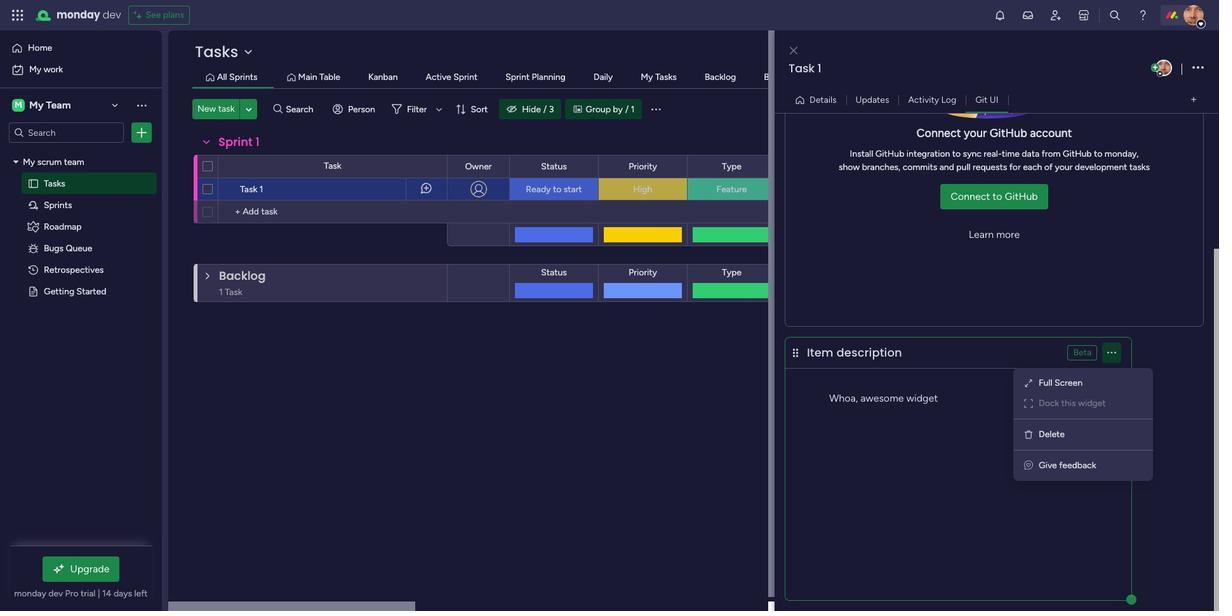 Task type: vqa. For each thing, say whether or not it's contained in the screenshot.
1st Priority
yes



Task type: locate. For each thing, give the bounding box(es) containing it.
my work link
[[8, 60, 154, 80]]

3
[[549, 104, 554, 115]]

sprint right active
[[454, 72, 478, 83]]

0 horizontal spatial dev
[[48, 589, 63, 600]]

delete image
[[1024, 430, 1034, 440]]

my up menu image
[[641, 72, 653, 83]]

1 horizontal spatial tasks
[[195, 41, 238, 62]]

to up pull
[[953, 149, 961, 159]]

connect inside connect to github button
[[951, 191, 991, 203]]

/ left 3
[[544, 104, 547, 115]]

connect down pull
[[951, 191, 991, 203]]

filter button
[[387, 99, 447, 119]]

dev left pro
[[48, 589, 63, 600]]

Backlog field
[[216, 268, 269, 285]]

2 vertical spatial tasks
[[44, 178, 65, 189]]

upgrade
[[70, 563, 110, 576]]

type
[[722, 161, 742, 172], [722, 267, 742, 278]]

0 vertical spatial status field
[[538, 160, 570, 174]]

home
[[28, 43, 52, 53]]

1 priority from the top
[[629, 161, 657, 172]]

2 vertical spatial task
[[240, 184, 257, 195]]

1 vertical spatial status
[[541, 267, 567, 278]]

public board image for tasks
[[27, 177, 39, 189]]

my inside "option"
[[29, 64, 41, 75]]

1 vertical spatial tasks
[[656, 72, 677, 83]]

getting started
[[44, 286, 106, 297]]

my tasks
[[641, 72, 677, 83]]

1 horizontal spatial widget
[[1079, 398, 1106, 409]]

tab list
[[192, 67, 1194, 88]]

full screen image
[[1024, 379, 1034, 389]]

bugs
[[44, 243, 64, 253]]

Sprint 1 field
[[215, 134, 263, 151]]

task
[[789, 60, 815, 76], [324, 161, 342, 172], [240, 184, 257, 195]]

0 horizontal spatial /
[[544, 104, 547, 115]]

Status field
[[538, 160, 570, 174], [538, 266, 570, 280]]

options image
[[1193, 59, 1204, 77], [135, 126, 148, 139]]

/ right by
[[626, 104, 629, 115]]

sprint left planning
[[506, 72, 530, 83]]

task 1 down sprint 1 'field'
[[240, 184, 263, 195]]

sprint for sprint 1
[[219, 134, 253, 150]]

1 horizontal spatial /
[[626, 104, 629, 115]]

sprints right all
[[229, 72, 258, 83]]

left
[[134, 589, 148, 600]]

widget inside menu item
[[1079, 398, 1106, 409]]

backlog inside 'button'
[[705, 72, 736, 83]]

group by / 1
[[586, 104, 635, 115]]

0 vertical spatial connect
[[917, 126, 962, 140]]

dapulse drag handle 3 image
[[793, 348, 799, 358]]

1 priority field from the top
[[626, 160, 661, 174]]

my right caret down "image"
[[23, 156, 35, 167]]

0 vertical spatial task
[[789, 60, 815, 76]]

workspace selection element
[[12, 98, 73, 113]]

ready
[[526, 184, 551, 195]]

see
[[146, 10, 161, 20]]

tasks up all
[[195, 41, 238, 62]]

v2 user feedback image
[[1025, 461, 1034, 471]]

planning
[[532, 72, 566, 83]]

1 vertical spatial priority
[[629, 267, 657, 278]]

2 public board image from the top
[[27, 285, 39, 297]]

widget
[[907, 393, 938, 405], [1079, 398, 1106, 409]]

ready to start
[[526, 184, 582, 195]]

task up + add task text box
[[324, 161, 342, 172]]

github right from
[[1063, 149, 1092, 159]]

priority for first priority field from the bottom of the page
[[629, 267, 657, 278]]

search everything image
[[1109, 9, 1122, 22]]

your inside install github integration to sync real-time data from github to monday, show branches, commits and pull requests for each of your development tasks
[[1055, 162, 1073, 173]]

item
[[807, 345, 834, 361]]

my right workspace image
[[29, 99, 44, 111]]

monday for monday dev
[[57, 8, 100, 22]]

monday marketplace image
[[1078, 9, 1091, 22]]

my for my scrum team
[[23, 156, 35, 167]]

list box
[[0, 148, 162, 474]]

Priority field
[[626, 160, 661, 174], [626, 266, 661, 280]]

sprint
[[454, 72, 478, 83], [506, 72, 530, 83], [219, 134, 253, 150]]

monday up the "home" link
[[57, 8, 100, 22]]

of
[[1045, 162, 1053, 173]]

2 priority from the top
[[629, 267, 657, 278]]

2 status from the top
[[541, 267, 567, 278]]

task down sprint 1 'field'
[[240, 184, 257, 195]]

1 inside 'field'
[[256, 134, 260, 150]]

0 vertical spatial monday
[[57, 8, 100, 22]]

sprint inside 'field'
[[219, 134, 253, 150]]

github
[[990, 126, 1028, 140], [876, 149, 905, 159], [1063, 149, 1092, 159], [1005, 191, 1038, 203]]

1 vertical spatial backlog
[[219, 268, 266, 284]]

Task 1 field
[[786, 60, 1149, 77]]

1 horizontal spatial sprint
[[454, 72, 478, 83]]

widget for dock this widget
[[1079, 398, 1106, 409]]

0 vertical spatial options image
[[1193, 59, 1204, 77]]

my scrum team
[[23, 156, 84, 167]]

sprints inside button
[[229, 72, 258, 83]]

days
[[114, 589, 132, 600]]

backlog for the backlog 'button' on the top
[[705, 72, 736, 83]]

menu
[[1014, 368, 1154, 482]]

kanban
[[368, 72, 398, 83]]

connect up the integration
[[917, 126, 962, 140]]

delete
[[1039, 429, 1065, 440]]

workspace options image
[[135, 99, 148, 112]]

options image up add view icon
[[1193, 59, 1204, 77]]

monday left pro
[[14, 589, 46, 600]]

install github integration to sync real-time data from github to monday, show branches, commits and pull requests for each of your development tasks
[[839, 149, 1150, 173]]

0 vertical spatial tasks
[[195, 41, 238, 62]]

m
[[15, 100, 22, 111]]

2 horizontal spatial sprint
[[506, 72, 530, 83]]

priority
[[629, 161, 657, 172], [629, 267, 657, 278]]

0 horizontal spatial your
[[964, 126, 987, 140]]

dev left 'see'
[[103, 8, 121, 22]]

1 vertical spatial task
[[324, 161, 342, 172]]

1
[[818, 60, 822, 76], [631, 104, 635, 115], [256, 134, 260, 150], [260, 184, 263, 195]]

add view image
[[1192, 95, 1197, 105]]

1 horizontal spatial sprints
[[229, 72, 258, 83]]

details
[[810, 94, 837, 105]]

1 status from the top
[[541, 161, 567, 172]]

1 / from the left
[[544, 104, 547, 115]]

my
[[29, 64, 41, 75], [641, 72, 653, 83], [29, 99, 44, 111], [23, 156, 35, 167]]

whoa, awesome widget
[[830, 393, 938, 405]]

1 horizontal spatial task 1
[[789, 60, 822, 76]]

1 horizontal spatial dev
[[103, 8, 121, 22]]

1 vertical spatial type
[[722, 267, 742, 278]]

dev for monday dev pro trial | 14 days left
[[48, 589, 63, 600]]

0 vertical spatial sprints
[[229, 72, 258, 83]]

updates
[[856, 94, 890, 105]]

monday dev pro trial | 14 days left
[[14, 589, 148, 600]]

give feedback
[[1039, 461, 1097, 471]]

0 horizontal spatial widget
[[907, 393, 938, 405]]

sprint planning button
[[503, 71, 569, 84]]

1 vertical spatial public board image
[[27, 285, 39, 297]]

0 vertical spatial type field
[[719, 160, 745, 174]]

0 vertical spatial dev
[[103, 8, 121, 22]]

select product image
[[11, 9, 24, 22]]

my for my team
[[29, 99, 44, 111]]

1 vertical spatial sprints
[[44, 199, 72, 210]]

1 vertical spatial your
[[1055, 162, 1073, 173]]

log
[[942, 94, 957, 105]]

new
[[198, 104, 216, 114]]

1 inside field
[[818, 60, 822, 76]]

tasks down 'my scrum team'
[[44, 178, 65, 189]]

my left the work
[[29, 64, 41, 75]]

new task button
[[192, 99, 240, 119]]

dock this widget menu item
[[1024, 396, 1143, 412]]

more
[[997, 229, 1020, 241]]

backlog button
[[702, 71, 740, 84]]

1 horizontal spatial task
[[324, 161, 342, 172]]

main table button
[[295, 71, 344, 84]]

sort button
[[451, 99, 496, 119]]

sprints inside list box
[[44, 199, 72, 210]]

public board image
[[27, 177, 39, 189], [27, 285, 39, 297]]

task
[[218, 104, 235, 114]]

backlog inside 'field'
[[219, 268, 266, 284]]

0 horizontal spatial monday
[[14, 589, 46, 600]]

tasks inside button
[[656, 72, 677, 83]]

my inside button
[[641, 72, 653, 83]]

task down close icon
[[789, 60, 815, 76]]

public board image left the getting
[[27, 285, 39, 297]]

active sprint button
[[423, 71, 481, 84]]

activity log
[[909, 94, 957, 105]]

to down requests
[[993, 191, 1003, 203]]

tasks up menu image
[[656, 72, 677, 83]]

hide / 3
[[522, 104, 554, 115]]

angle down image
[[246, 104, 252, 114]]

your
[[964, 126, 987, 140], [1055, 162, 1073, 173]]

1 vertical spatial options image
[[135, 126, 148, 139]]

0 horizontal spatial sprints
[[44, 199, 72, 210]]

dev for monday dev
[[103, 8, 121, 22]]

connect
[[917, 126, 962, 140], [951, 191, 991, 203]]

dock
[[1039, 398, 1060, 409]]

1 horizontal spatial your
[[1055, 162, 1073, 173]]

1 vertical spatial connect
[[951, 191, 991, 203]]

learn more button
[[959, 222, 1031, 248]]

your up sync on the right top
[[964, 126, 987, 140]]

status
[[541, 161, 567, 172], [541, 267, 567, 278]]

/
[[544, 104, 547, 115], [626, 104, 629, 115]]

my inside workspace selection element
[[29, 99, 44, 111]]

pro
[[65, 589, 78, 600]]

0 horizontal spatial backlog
[[219, 268, 266, 284]]

commits
[[903, 162, 938, 173]]

learn more
[[969, 229, 1020, 241]]

0 horizontal spatial sprint
[[219, 134, 253, 150]]

git ui
[[976, 94, 999, 105]]

0 vertical spatial task 1
[[789, 60, 822, 76]]

sort
[[471, 104, 488, 115]]

monday for monday dev pro trial | 14 days left
[[14, 589, 46, 600]]

scrum
[[37, 156, 62, 167]]

1 vertical spatial task 1
[[240, 184, 263, 195]]

task 1 down close icon
[[789, 60, 822, 76]]

option
[[0, 150, 162, 153]]

2 horizontal spatial tasks
[[656, 72, 677, 83]]

backlog for backlog 'field'
[[219, 268, 266, 284]]

arrow down image
[[432, 102, 447, 117]]

0 vertical spatial public board image
[[27, 177, 39, 189]]

0 vertical spatial type
[[722, 161, 742, 172]]

0 vertical spatial backlog
[[705, 72, 736, 83]]

Owner field
[[462, 160, 495, 174]]

1 horizontal spatial monday
[[57, 8, 100, 22]]

2 priority field from the top
[[626, 266, 661, 280]]

menu containing full screen
[[1014, 368, 1154, 482]]

widget for whoa, awesome widget
[[907, 393, 938, 405]]

1 vertical spatial dev
[[48, 589, 63, 600]]

kanban button
[[365, 71, 401, 84]]

real-
[[984, 149, 1002, 159]]

your right the of
[[1055, 162, 1073, 173]]

widget right this
[[1079, 398, 1106, 409]]

2 horizontal spatial task
[[789, 60, 815, 76]]

sync
[[963, 149, 982, 159]]

0 vertical spatial priority field
[[626, 160, 661, 174]]

upgrade button
[[42, 557, 120, 583]]

tasks
[[1130, 162, 1150, 173]]

1 public board image from the top
[[27, 177, 39, 189]]

widget right awesome on the right bottom of page
[[907, 393, 938, 405]]

item description
[[807, 345, 903, 361]]

0 vertical spatial status
[[541, 161, 567, 172]]

update feed image
[[1022, 9, 1035, 22]]

1 horizontal spatial backlog
[[705, 72, 736, 83]]

sprints up the roadmap
[[44, 199, 72, 210]]

description
[[837, 345, 903, 361]]

dapulse addbtn image
[[1152, 64, 1160, 72]]

1 vertical spatial monday
[[14, 589, 46, 600]]

my tasks button
[[638, 71, 680, 84]]

0 vertical spatial priority
[[629, 161, 657, 172]]

see plans
[[146, 10, 184, 20]]

dock this widget image
[[1024, 399, 1034, 409]]

github down for
[[1005, 191, 1038, 203]]

|
[[98, 589, 100, 600]]

connect to github button
[[941, 184, 1049, 210]]

public board image down scrum
[[27, 177, 39, 189]]

1 horizontal spatial options image
[[1193, 59, 1204, 77]]

all sprints button
[[214, 71, 261, 84]]

options image down the workspace options image on the top left of the page
[[135, 126, 148, 139]]

1 vertical spatial priority field
[[626, 266, 661, 280]]

all
[[217, 72, 227, 83]]

Type field
[[719, 160, 745, 174], [719, 266, 745, 280]]

my for my work
[[29, 64, 41, 75]]

to left "start"
[[553, 184, 562, 195]]

1 vertical spatial type field
[[719, 266, 745, 280]]

sprint down task
[[219, 134, 253, 150]]

person button
[[328, 99, 383, 119]]

1 vertical spatial status field
[[538, 266, 570, 280]]

start
[[564, 184, 582, 195]]

team
[[46, 99, 71, 111]]

integration
[[907, 149, 951, 159]]



Task type: describe. For each thing, give the bounding box(es) containing it.
this
[[1062, 398, 1076, 409]]

monday dev
[[57, 8, 121, 22]]

1 status field from the top
[[538, 160, 570, 174]]

sprint 1
[[219, 134, 260, 150]]

awesome
[[861, 393, 904, 405]]

daily
[[594, 72, 613, 83]]

new task
[[198, 104, 235, 114]]

account
[[1030, 126, 1073, 140]]

Item description field
[[804, 345, 906, 361]]

bugs queue
[[44, 243, 92, 253]]

dock this widget
[[1039, 398, 1106, 409]]

git ui button
[[966, 90, 1008, 110]]

give
[[1039, 461, 1057, 471]]

list box containing my scrum team
[[0, 148, 162, 474]]

v2 search image
[[273, 102, 283, 116]]

daily button
[[591, 71, 616, 84]]

roadmap
[[44, 221, 82, 232]]

my work
[[29, 64, 63, 75]]

+ Add task text field
[[225, 205, 441, 220]]

0 vertical spatial your
[[964, 126, 987, 140]]

git
[[976, 94, 988, 105]]

plans
[[163, 10, 184, 20]]

invite members image
[[1050, 9, 1063, 22]]

more dots image
[[1108, 348, 1117, 358]]

and
[[940, 162, 955, 173]]

1 type from the top
[[722, 161, 742, 172]]

0 horizontal spatial task 1
[[240, 184, 263, 195]]

work
[[44, 64, 63, 75]]

full
[[1039, 378, 1053, 389]]

my team
[[29, 99, 71, 111]]

to up development
[[1095, 149, 1103, 159]]

branches,
[[862, 162, 901, 173]]

home option
[[8, 38, 154, 58]]

learn
[[969, 229, 994, 241]]

queue
[[66, 243, 92, 253]]

install
[[850, 149, 874, 159]]

2 type from the top
[[722, 267, 742, 278]]

Search in workspace field
[[27, 125, 106, 140]]

workspace image
[[12, 98, 25, 112]]

activity
[[909, 94, 940, 105]]

person
[[348, 104, 375, 115]]

close image
[[790, 46, 798, 56]]

high
[[634, 184, 653, 195]]

0 horizontal spatial task
[[240, 184, 257, 195]]

Search field
[[283, 100, 321, 118]]

hide
[[522, 104, 541, 115]]

caret down image
[[13, 157, 18, 166]]

details button
[[790, 90, 846, 110]]

feature
[[717, 184, 747, 195]]

main table
[[298, 72, 340, 83]]

14
[[102, 589, 111, 600]]

whoa,
[[830, 393, 858, 405]]

task 1 inside field
[[789, 60, 822, 76]]

0 horizontal spatial options image
[[135, 126, 148, 139]]

data
[[1022, 149, 1040, 159]]

2 / from the left
[[626, 104, 629, 115]]

main
[[298, 72, 317, 83]]

trial
[[81, 589, 96, 600]]

public board image for getting started
[[27, 285, 39, 297]]

for
[[1010, 162, 1021, 173]]

tasks button
[[192, 41, 259, 62]]

0 horizontal spatial tasks
[[44, 178, 65, 189]]

by
[[613, 104, 623, 115]]

menu image
[[650, 103, 663, 116]]

task inside field
[[789, 60, 815, 76]]

priority for second priority field from the bottom
[[629, 161, 657, 172]]

retrospectives
[[44, 264, 104, 275]]

github inside button
[[1005, 191, 1038, 203]]

1 type field from the top
[[719, 160, 745, 174]]

tab list containing all sprints
[[192, 67, 1194, 88]]

each
[[1023, 162, 1043, 173]]

status for second status field from the top of the page
[[541, 267, 567, 278]]

group
[[586, 104, 611, 115]]

connect for connect to github
[[951, 191, 991, 203]]

github up branches, at right top
[[876, 149, 905, 159]]

full screen
[[1039, 378, 1083, 389]]

requests
[[973, 162, 1008, 173]]

2 status field from the top
[[538, 266, 570, 280]]

connect for connect your github account
[[917, 126, 962, 140]]

2 type field from the top
[[719, 266, 745, 280]]

active sprint
[[426, 72, 478, 83]]

updates button
[[846, 90, 899, 110]]

james peterson image
[[1184, 5, 1204, 25]]

status for second status field from the bottom of the page
[[541, 161, 567, 172]]

team
[[64, 156, 84, 167]]

show
[[839, 162, 860, 173]]

help image
[[1137, 9, 1150, 22]]

started
[[77, 286, 106, 297]]

github up the time
[[990, 126, 1028, 140]]

table
[[320, 72, 340, 83]]

getting
[[44, 286, 74, 297]]

monday,
[[1105, 149, 1139, 159]]

from
[[1042, 149, 1061, 159]]

development
[[1075, 162, 1128, 173]]

my for my tasks
[[641, 72, 653, 83]]

time
[[1002, 149, 1020, 159]]

my work option
[[8, 60, 154, 80]]

to inside button
[[993, 191, 1003, 203]]

owner
[[465, 161, 492, 172]]

notifications image
[[994, 9, 1007, 22]]

see plans button
[[129, 6, 190, 25]]

sprint for sprint planning
[[506, 72, 530, 83]]



